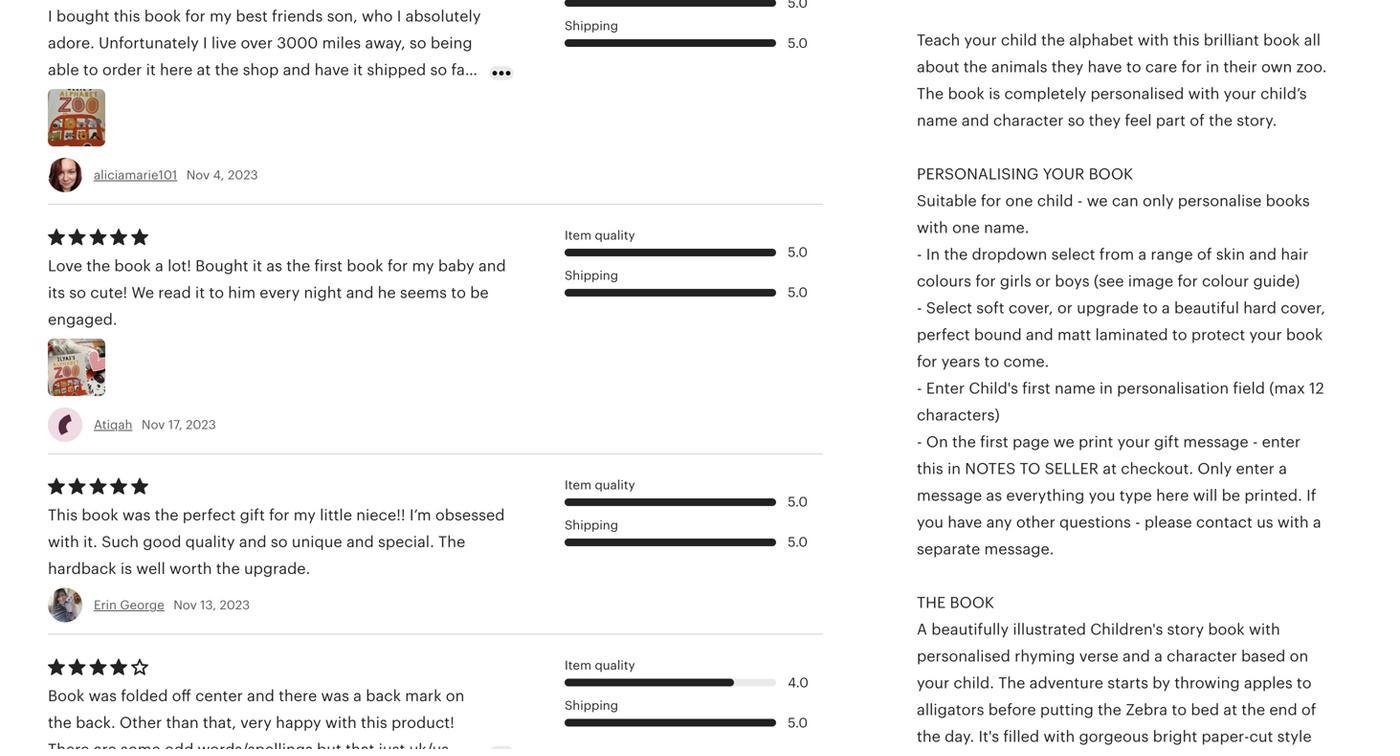 Task type: describe. For each thing, give the bounding box(es) containing it.
and left 'he'
[[346, 284, 374, 302]]

my inside the love the book a lot! bought it as the first book for my baby and its so cute! we read it to him every night and he seems to be engaged.
[[412, 257, 434, 275]]

cut
[[1250, 729, 1274, 746]]

- down your
[[1078, 193, 1083, 210]]

on
[[927, 434, 949, 451]]

guide)
[[1254, 273, 1301, 290]]

for up unfortunately
[[185, 8, 206, 25]]

with inside this book was the perfect gift for my little niece!! i'm obsessed with it. such good quality and so unique and special. the hardback is well worth the upgrade.
[[48, 534, 79, 551]]

baby
[[438, 257, 475, 275]]

are
[[94, 742, 117, 750]]

unfortunately
[[99, 35, 199, 52]]

the inside book was folded off center and there was a back mark on the back. other than that, very happy with this product! there are some odd words/spellings but that just uk/
[[48, 715, 72, 732]]

here inside personalising your book suitable for one child - we can only personalise books with one name. - in the dropdown select from a range of skin and hair colours for girls or boys (see image for colour guide) - select soft cover, or upgrade to a beautiful hard cover, perfect bound and matt laminated to protect your book for years to come. - enter child's first name in personalisation field (max 12 characters) - on the first page we print your gift message - enter this in notes to seller at checkout. only enter a message as everything you type here will be printed. if you have any other questions - please contact us with a separate message.
[[1157, 488, 1190, 505]]

years
[[942, 353, 981, 371]]

it right give
[[234, 115, 243, 132]]

back.
[[76, 715, 116, 732]]

for inside this book was the perfect gift for my little niece!! i'm obsessed with it. such good quality and so unique and special. the hardback is well worth the upgrade.
[[269, 507, 290, 524]]

the up every
[[287, 257, 310, 275]]

it right read
[[195, 284, 205, 302]]

enter
[[927, 380, 965, 397]]

have inside personalising your book suitable for one child - we can only personalise books with one name. - in the dropdown select from a range of skin and hair colours for girls or boys (see image for colour guide) - select soft cover, or upgrade to a beautiful hard cover, perfect bound and matt laminated to protect your book for years to come. - enter child's first name in personalisation field (max 12 characters) - on the first page we print your gift message - enter this in notes to seller at checkout. only enter a message as everything you type here will be printed. if you have any other questions - please contact us with a separate message.
[[948, 514, 983, 532]]

to down baby
[[451, 284, 466, 302]]

and inside the book a beautifully illustrated children's story book with personalised rhyming verse and a character based on your child. the adventure starts by throwing apples to alligators before putting the zebra to bed at the end of the day. it's filled with gorgeous bright paper-cut s
[[1123, 648, 1151, 666]]

book up we
[[114, 257, 151, 275]]

lot!
[[168, 257, 191, 275]]

other
[[1017, 514, 1056, 532]]

is for i'm
[[120, 561, 132, 578]]

bed
[[1192, 702, 1220, 719]]

there
[[279, 688, 317, 705]]

on inside book was folded off center and there was a back mark on the back. other than that, very happy with this product! there are some odd words/spellings but that just uk/
[[446, 688, 465, 705]]

the right about
[[964, 59, 988, 76]]

here inside i bought this book for my best friends son, who i absolutely adore. unfortunately i live over 3000 miles away, so being able to order it here at the shop and have it shipped so fast was wonderful! the quality of the book is just outstanding! and i cannot wait to give it to him for christmas!
[[160, 61, 193, 79]]

happy
[[276, 715, 321, 732]]

erin george nov 13, 2023
[[94, 599, 250, 613]]

bought
[[195, 257, 249, 275]]

upgrade.
[[244, 561, 310, 578]]

2 vertical spatial in
[[948, 461, 961, 478]]

shipping for i bought this book for my best friends son, who i absolutely adore. unfortunately i live over 3000 miles away, so being able to order it here at the shop and have it shipped so fast was wonderful! the quality of the book is just outstanding! and i cannot wait to give it to him for christmas!
[[565, 19, 619, 33]]

beautifully
[[932, 622, 1009, 639]]

in inside teach your child the alphabet with this brilliant book all about the animals they have to care for in their own zoo. the book is completely personalised with your child's name and character so they feel part of the story.
[[1207, 59, 1220, 76]]

the inside teach your child the alphabet with this brilliant book all about the animals they have to care for in their own zoo. the book is completely personalised with your child's name and character so they feel part of the story.
[[917, 85, 944, 103]]

5 5.0 from the top
[[788, 535, 808, 550]]

to inside teach your child the alphabet with this brilliant book all about the animals they have to care for in their own zoo. the book is completely personalised with your child's name and character so they feel part of the story.
[[1127, 59, 1142, 76]]

and right baby
[[479, 257, 506, 275]]

order
[[102, 61, 142, 79]]

a down if
[[1314, 514, 1322, 532]]

(max
[[1270, 380, 1306, 397]]

4.0
[[788, 675, 809, 691]]

1 horizontal spatial one
[[1006, 193, 1034, 210]]

care
[[1146, 59, 1178, 76]]

view details of this review photo by aliciamarie101 image
[[48, 89, 105, 147]]

for up the soft
[[976, 273, 996, 290]]

2023 for and
[[228, 168, 258, 182]]

your inside the book a beautifully illustrated children's story book with personalised rhyming verse and a character based on your child. the adventure starts by throwing apples to alligators before putting the zebra to bed at the end of the day. it's filled with gorgeous bright paper-cut s
[[917, 675, 950, 692]]

6 5.0 from the top
[[788, 716, 808, 731]]

at inside the book a beautifully illustrated children's story book with personalised rhyming verse and a character based on your child. the adventure starts by throwing apples to alligators before putting the zebra to bed at the end of the day. it's filled with gorgeous bright paper-cut s
[[1224, 702, 1238, 719]]

quality inside i bought this book for my best friends son, who i absolutely adore. unfortunately i live over 3000 miles away, so being able to order it here at the shop and have it shipped so fast was wonderful! the quality of the book is just outstanding! and i cannot wait to give it to him for christmas!
[[194, 88, 244, 105]]

soft
[[977, 300, 1005, 317]]

a inside the book a beautifully illustrated children's story book with personalised rhyming verse and a character based on your child. the adventure starts by throwing apples to alligators before putting the zebra to bed at the end of the day. it's filled with gorgeous bright paper-cut s
[[1155, 648, 1163, 666]]

alphabet
[[1070, 32, 1134, 49]]

i right who
[[397, 8, 402, 25]]

3 5.0 from the top
[[788, 285, 808, 300]]

product!
[[392, 715, 455, 732]]

view details of this review photo by atiqah image
[[48, 339, 105, 396]]

item quality for love the book a lot! bought it as the first book for my baby and its so cute! we read it to him every night and he seems to be engaged.
[[565, 228, 635, 243]]

only
[[1143, 193, 1174, 210]]

words/spellings
[[198, 742, 313, 750]]

- down field
[[1253, 434, 1259, 451]]

contact
[[1197, 514, 1253, 532]]

if
[[1307, 488, 1317, 505]]

book inside personalising your book suitable for one child - we can only personalise books with one name. - in the dropdown select from a range of skin and hair colours for girls or boys (see image for colour guide) - select soft cover, or upgrade to a beautiful hard cover, perfect bound and matt laminated to protect your book for years to come. - enter child's first name in personalisation field (max 12 characters) - on the first page we print your gift message - enter this in notes to seller at checkout. only enter a message as everything you type here will be printed. if you have any other questions - please contact us with a separate message.
[[1287, 327, 1324, 344]]

the down the shop
[[267, 88, 291, 105]]

book inside the book a beautifully illustrated children's story book with personalised rhyming verse and a character based on your child. the adventure starts by throwing apples to alligators before putting the zebra to bed at the end of the day. it's filled with gorgeous bright paper-cut s
[[950, 595, 995, 612]]

completely
[[1005, 85, 1087, 103]]

book up unfortunately
[[144, 8, 181, 25]]

this inside personalising your book suitable for one child - we can only personalise books with one name. - in the dropdown select from a range of skin and hair colours for girls or boys (see image for colour guide) - select soft cover, or upgrade to a beautiful hard cover, perfect bound and matt laminated to protect your book for years to come. - enter child's first name in personalisation field (max 12 characters) - on the first page we print your gift message - enter this in notes to seller at checkout. only enter a message as everything you type here will be printed. if you have any other questions - please contact us with a separate message.
[[917, 461, 944, 478]]

to right give
[[248, 115, 263, 132]]

book inside this book was the perfect gift for my little niece!! i'm obsessed with it. such good quality and so unique and special. the hardback is well worth the upgrade.
[[82, 507, 118, 524]]

- left on
[[917, 434, 923, 451]]

and up come.
[[1026, 327, 1054, 344]]

and up guide)
[[1250, 246, 1277, 263]]

just inside book was folded off center and there was a back mark on the back. other than that, very happy with this product! there are some odd words/spellings but that just uk/
[[379, 742, 405, 750]]

name.
[[985, 219, 1030, 237]]

a right from
[[1139, 246, 1147, 263]]

the left the day.
[[917, 729, 941, 746]]

a up printed. on the bottom of page
[[1279, 461, 1288, 478]]

this book was the perfect gift for my little niece!! i'm obsessed with it. such good quality and so unique and special. the hardback is well worth the upgrade.
[[48, 507, 505, 578]]

i right and
[[82, 115, 86, 132]]

your right "teach"
[[965, 32, 997, 49]]

4 shipping from the top
[[565, 699, 619, 714]]

0 vertical spatial enter
[[1263, 434, 1301, 451]]

range
[[1151, 246, 1194, 263]]

the right worth
[[216, 561, 240, 578]]

item for this book was the perfect gift for my little niece!! i'm obsessed with it. such good quality and so unique and special. the hardback is well worth the upgrade.
[[565, 478, 592, 493]]

be inside personalising your book suitable for one child - we can only personalise books with one name. - in the dropdown select from a range of skin and hair colours for girls or boys (see image for colour guide) - select soft cover, or upgrade to a beautiful hard cover, perfect bound and matt laminated to protect your book for years to come. - enter child's first name in personalisation field (max 12 characters) - on the first page we print your gift message - enter this in notes to seller at checkout. only enter a message as everything you type here will be printed. if you have any other questions - please contact us with a separate message.
[[1222, 488, 1241, 505]]

book up christmas! in the left of the page
[[295, 88, 332, 105]]

shipping for love the book a lot! bought it as the first book for my baby and its so cute! we read it to him every night and he seems to be engaged.
[[565, 269, 619, 283]]

love the book a lot! bought it as the first book for my baby and its so cute! we read it to him every night and he seems to be engaged.
[[48, 257, 506, 328]]

a down the image
[[1162, 300, 1171, 317]]

on inside the book a beautifully illustrated children's story book with personalised rhyming verse and a character based on your child. the adventure starts by throwing apples to alligators before putting the zebra to bed at the end of the day. it's filled with gorgeous bright paper-cut s
[[1290, 648, 1309, 666]]

field
[[1234, 380, 1266, 397]]

give
[[199, 115, 230, 132]]

filled
[[1004, 729, 1040, 746]]

to up end
[[1297, 675, 1312, 692]]

book inside personalising your book suitable for one child - we can only personalise books with one name. - in the dropdown select from a range of skin and hair colours for girls or boys (see image for colour guide) - select soft cover, or upgrade to a beautiful hard cover, perfect bound and matt laminated to protect your book for years to come. - enter child's first name in personalisation field (max 12 characters) - on the first page we print your gift message - enter this in notes to seller at checkout. only enter a message as everything you type here will be printed. if you have any other questions - please contact us with a separate message.
[[1089, 166, 1134, 183]]

that,
[[203, 715, 236, 732]]

night
[[304, 284, 342, 302]]

and inside teach your child the alphabet with this brilliant book all about the animals they have to care for in their own zoo. the book is completely personalised with your child's name and character so they feel part of the story.
[[962, 112, 990, 129]]

i left the 'bought'
[[48, 8, 52, 25]]

questions
[[1060, 514, 1132, 532]]

book up own
[[1264, 32, 1301, 49]]

the up cut
[[1242, 702, 1266, 719]]

child's
[[969, 380, 1019, 397]]

shop
[[243, 61, 279, 79]]

the left story.
[[1209, 112, 1233, 129]]

image
[[1129, 273, 1174, 290]]

teach
[[917, 32, 961, 49]]

girls
[[1001, 273, 1032, 290]]

end
[[1270, 702, 1298, 719]]

him inside the love the book a lot! bought it as the first book for my baby and its so cute! we read it to him every night and he seems to be engaged.
[[228, 284, 256, 302]]

zoo.
[[1297, 59, 1328, 76]]

is inside i bought this book for my best friends son, who i absolutely adore. unfortunately i live over 3000 miles away, so being able to order it here at the shop and have it shipped so fast was wonderful! the quality of the book is just outstanding! and i cannot wait to give it to him for christmas!
[[336, 88, 347, 105]]

2 cover, from the left
[[1281, 300, 1326, 317]]

us
[[1257, 514, 1274, 532]]

1 vertical spatial they
[[1089, 112, 1121, 129]]

book down about
[[948, 85, 985, 103]]

bright
[[1154, 729, 1198, 746]]

this inside teach your child the alphabet with this brilliant book all about the animals they have to care for in their own zoo. the book is completely personalised with your child's name and character so they feel part of the story.
[[1174, 32, 1200, 49]]

the
[[917, 595, 946, 612]]

perfect inside this book was the perfect gift for my little niece!! i'm obsessed with it. such good quality and so unique and special. the hardback is well worth the upgrade.
[[183, 507, 236, 524]]

print
[[1079, 434, 1114, 451]]

child inside personalising your book suitable for one child - we can only personalise books with one name. - in the dropdown select from a range of skin and hair colours for girls or boys (see image for colour guide) - select soft cover, or upgrade to a beautiful hard cover, perfect bound and matt laminated to protect your book for years to come. - enter child's first name in personalisation field (max 12 characters) - on the first page we print your gift message - enter this in notes to seller at checkout. only enter a message as everything you type here will be printed. if you have any other questions - please contact us with a separate message.
[[1038, 193, 1074, 210]]

2 vertical spatial 2023
[[220, 599, 250, 613]]

so inside the love the book a lot! bought it as the first book for my baby and its so cute! we read it to him every night and he seems to be engaged.
[[69, 284, 86, 302]]

1 horizontal spatial message
[[1184, 434, 1249, 451]]

so left fast
[[430, 61, 447, 79]]

paper-
[[1202, 729, 1250, 746]]

we
[[132, 284, 154, 302]]

shipped
[[367, 61, 426, 79]]

13,
[[200, 599, 216, 613]]

with down brilliant
[[1189, 85, 1220, 103]]

select
[[1052, 246, 1096, 263]]

- left in on the top of page
[[917, 246, 923, 263]]

other
[[120, 715, 162, 732]]

who
[[362, 8, 393, 25]]

4 5.0 from the top
[[788, 495, 808, 510]]

and inside book was folded off center and there was a back mark on the back. other than that, very happy with this product! there are some odd words/spellings but that just uk/
[[247, 688, 275, 705]]

starts
[[1108, 675, 1149, 692]]

bound
[[975, 327, 1022, 344]]

so right away,
[[410, 35, 427, 52]]

dropdown
[[972, 246, 1048, 263]]

be inside the love the book a lot! bought it as the first book for my baby and its so cute! we read it to him every night and he seems to be engaged.
[[470, 284, 489, 302]]

such
[[102, 534, 139, 551]]

1 vertical spatial enter
[[1237, 461, 1275, 478]]

animals
[[992, 59, 1048, 76]]

for up enter
[[917, 353, 938, 371]]

my inside this book was the perfect gift for my little niece!! i'm obsessed with it. such good quality and so unique and special. the hardback is well worth the upgrade.
[[294, 507, 316, 524]]

with up in on the top of page
[[917, 219, 949, 237]]

this
[[48, 507, 78, 524]]

and up upgrade.
[[239, 534, 267, 551]]

book up 'he'
[[347, 257, 384, 275]]

- down 'type'
[[1136, 514, 1141, 532]]

have inside i bought this book for my best friends son, who i absolutely adore. unfortunately i live over 3000 miles away, so being able to order it here at the shop and have it shipped so fast was wonderful! the quality of the book is just outstanding! and i cannot wait to give it to him for christmas!
[[315, 61, 349, 79]]

outstanding!
[[382, 88, 475, 105]]

for left christmas! in the left of the page
[[298, 115, 319, 132]]

so inside this book was the perfect gift for my little niece!! i'm obsessed with it. such good quality and so unique and special. the hardback is well worth the upgrade.
[[271, 534, 288, 551]]

it.
[[83, 534, 98, 551]]

back
[[366, 688, 401, 705]]

1 horizontal spatial or
[[1058, 300, 1073, 317]]

name inside personalising your book suitable for one child - we can only personalise books with one name. - in the dropdown select from a range of skin and hair colours for girls or boys (see image for colour guide) - select soft cover, or upgrade to a beautiful hard cover, perfect bound and matt laminated to protect your book for years to come. - enter child's first name in personalisation field (max 12 characters) - on the first page we print your gift message - enter this in notes to seller at checkout. only enter a message as everything you type here will be printed. if you have any other questions - please contact us with a separate message.
[[1055, 380, 1096, 397]]

so inside teach your child the alphabet with this brilliant book all about the animals they have to care for in their own zoo. the book is completely personalised with your child's name and character so they feel part of the story.
[[1068, 112, 1085, 129]]

with right us
[[1278, 514, 1310, 532]]

2 5.0 from the top
[[788, 245, 808, 260]]

off
[[172, 688, 191, 705]]

personalised inside teach your child the alphabet with this brilliant book all about the animals they have to care for in their own zoo. the book is completely personalised with your child's name and character so they feel part of the story.
[[1091, 85, 1185, 103]]

the down "live"
[[215, 61, 239, 79]]

it down miles
[[353, 61, 363, 79]]

wonderful!
[[80, 88, 159, 105]]

of inside i bought this book for my best friends son, who i absolutely adore. unfortunately i live over 3000 miles away, so being able to order it here at the shop and have it shipped so fast was wonderful! the quality of the book is just outstanding! and i cannot wait to give it to him for christmas!
[[248, 88, 263, 105]]

aliciamarie101
[[94, 168, 177, 182]]

atiqah
[[94, 418, 133, 432]]

the up cute!
[[86, 257, 110, 275]]

it's
[[979, 729, 1000, 746]]

only
[[1198, 461, 1233, 478]]

i left "live"
[[203, 35, 207, 52]]

- left enter
[[917, 380, 923, 397]]

own
[[1262, 59, 1293, 76]]

0 vertical spatial they
[[1052, 59, 1084, 76]]

separate
[[917, 541, 981, 558]]

for down range
[[1178, 273, 1199, 290]]

it down unfortunately
[[146, 61, 156, 79]]

friends
[[272, 8, 323, 25]]

for inside the love the book a lot! bought it as the first book for my baby and its so cute! we read it to him every night and he seems to be engaged.
[[388, 257, 408, 275]]

1 cover, from the left
[[1009, 300, 1054, 317]]

select
[[927, 300, 973, 317]]



Task type: vqa. For each thing, say whether or not it's contained in the screenshot.
'BOOK WAS FOLDED OFF CENTER AND THERE WAS A BACK MARK ON THE BACK. OTHER THAN THAT, VERY HAPPY WITH THIS PRODUCT! THERE ARE SOME ODD WORDS/SPELLINGS BUT THAT JUST UK/'
yes



Task type: locate. For each thing, give the bounding box(es) containing it.
1 horizontal spatial cover,
[[1281, 300, 1326, 317]]

1 vertical spatial him
[[228, 284, 256, 302]]

in
[[927, 246, 940, 263]]

for inside teach your child the alphabet with this brilliant book all about the animals they have to care for in their own zoo. the book is completely personalised with your child's name and character so they feel part of the story.
[[1182, 59, 1203, 76]]

personalisation
[[1118, 380, 1230, 397]]

with up care
[[1138, 32, 1170, 49]]

0 horizontal spatial we
[[1054, 434, 1075, 451]]

1 shipping from the top
[[565, 19, 619, 33]]

book
[[48, 688, 85, 705]]

0 vertical spatial one
[[1006, 193, 1034, 210]]

0 horizontal spatial in
[[948, 461, 961, 478]]

2 horizontal spatial at
[[1224, 702, 1238, 719]]

and inside i bought this book for my best friends son, who i absolutely adore. unfortunately i live over 3000 miles away, so being able to order it here at the shop and have it shipped so fast was wonderful! the quality of the book is just outstanding! and i cannot wait to give it to him for christmas!
[[283, 61, 311, 79]]

1 horizontal spatial on
[[1290, 648, 1309, 666]]

my
[[210, 8, 232, 25], [412, 257, 434, 275], [294, 507, 316, 524]]

enter up printed. on the bottom of page
[[1237, 461, 1275, 478]]

1 horizontal spatial we
[[1087, 193, 1108, 210]]

1 horizontal spatial name
[[1055, 380, 1096, 397]]

is
[[989, 85, 1001, 103], [336, 88, 347, 105], [120, 561, 132, 578]]

to down the bought
[[209, 284, 224, 302]]

the up good
[[155, 507, 179, 524]]

book right story at the right of page
[[1209, 622, 1246, 639]]

1 horizontal spatial they
[[1089, 112, 1121, 129]]

1 vertical spatial gift
[[240, 507, 265, 524]]

as down notes
[[987, 488, 1003, 505]]

will
[[1194, 488, 1218, 505]]

the up gorgeous
[[1098, 702, 1122, 719]]

2 vertical spatial first
[[981, 434, 1009, 451]]

nov left "17,"
[[142, 418, 165, 432]]

0 horizontal spatial is
[[120, 561, 132, 578]]

was inside i bought this book for my best friends son, who i absolutely adore. unfortunately i live over 3000 miles away, so being able to order it here at the shop and have it shipped so fast was wonderful! the quality of the book is just outstanding! and i cannot wait to give it to him for christmas!
[[48, 88, 76, 105]]

name inside teach your child the alphabet with this brilliant book all about the animals they have to care for in their own zoo. the book is completely personalised with your child's name and character so they feel part of the story.
[[917, 112, 958, 129]]

personalised inside the book a beautifully illustrated children's story book with personalised rhyming verse and a character based on your child. the adventure starts by throwing apples to alligators before putting the zebra to bed at the end of the day. it's filled with gorgeous bright paper-cut s
[[917, 648, 1011, 666]]

2 vertical spatial at
[[1224, 702, 1238, 719]]

0 vertical spatial item quality
[[565, 228, 635, 243]]

the inside this book was the perfect gift for my little niece!! i'm obsessed with it. such good quality and so unique and special. the hardback is well worth the upgrade.
[[439, 534, 466, 551]]

the inside i bought this book for my best friends son, who i absolutely adore. unfortunately i live over 3000 miles away, so being able to order it here at the shop and have it shipped so fast was wonderful! the quality of the book is just outstanding! and i cannot wait to give it to him for christmas!
[[163, 88, 190, 105]]

1 horizontal spatial be
[[1222, 488, 1241, 505]]

it up every
[[253, 257, 262, 275]]

character up throwing on the right bottom of page
[[1167, 648, 1238, 666]]

my inside i bought this book for my best friends son, who i absolutely adore. unfortunately i live over 3000 miles away, so being able to order it here at the shop and have it shipped so fast was wonderful! the quality of the book is just outstanding! and i cannot wait to give it to him for christmas!
[[210, 8, 232, 25]]

0 horizontal spatial or
[[1036, 273, 1051, 290]]

item
[[565, 228, 592, 243], [565, 478, 592, 493], [565, 659, 592, 673]]

beautiful
[[1175, 300, 1240, 317]]

gift inside personalising your book suitable for one child - we can only personalise books with one name. - in the dropdown select from a range of skin and hair colours for girls or boys (see image for colour guide) - select soft cover, or upgrade to a beautiful hard cover, perfect bound and matt laminated to protect your book for years to come. - enter child's first name in personalisation field (max 12 characters) - on the first page we print your gift message - enter this in notes to seller at checkout. only enter a message as everything you type here will be printed. if you have any other questions - please contact us with a separate message.
[[1155, 434, 1180, 451]]

0 horizontal spatial message
[[917, 488, 983, 505]]

live
[[211, 35, 237, 52]]

brilliant
[[1204, 32, 1260, 49]]

as inside personalising your book suitable for one child - we can only personalise books with one name. - in the dropdown select from a range of skin and hair colours for girls or boys (see image for colour guide) - select soft cover, or upgrade to a beautiful hard cover, perfect bound and matt laminated to protect your book for years to come. - enter child's first name in personalisation field (max 12 characters) - on the first page we print your gift message - enter this in notes to seller at checkout. only enter a message as everything you type here will be printed. if you have any other questions - please contact us with a separate message.
[[987, 488, 1003, 505]]

1 vertical spatial we
[[1054, 434, 1075, 451]]

3 item quality from the top
[[565, 659, 635, 673]]

0 horizontal spatial name
[[917, 112, 958, 129]]

putting
[[1041, 702, 1094, 719]]

well
[[136, 561, 165, 578]]

- left "select"
[[917, 300, 923, 317]]

item for love the book a lot! bought it as the first book for my baby and its so cute! we read it to him every night and he seems to be engaged.
[[565, 228, 592, 243]]

at inside i bought this book for my best friends son, who i absolutely adore. unfortunately i live over 3000 miles away, so being able to order it here at the shop and have it shipped so fast was wonderful! the quality of the book is just outstanding! and i cannot wait to give it to him for christmas!
[[197, 61, 211, 79]]

its
[[48, 284, 65, 302]]

0 vertical spatial gift
[[1155, 434, 1180, 451]]

i
[[48, 8, 52, 25], [397, 8, 402, 25], [203, 35, 207, 52], [82, 115, 86, 132]]

1 horizontal spatial here
[[1157, 488, 1190, 505]]

so up upgrade.
[[271, 534, 288, 551]]

to up child's
[[985, 353, 1000, 371]]

2 horizontal spatial have
[[1088, 59, 1123, 76]]

and up starts at the right
[[1123, 648, 1151, 666]]

2 horizontal spatial first
[[1023, 380, 1051, 397]]

of right part
[[1190, 112, 1205, 129]]

is left well
[[120, 561, 132, 578]]

1 horizontal spatial first
[[981, 434, 1009, 451]]

to
[[1020, 461, 1041, 478]]

book up 12
[[1287, 327, 1324, 344]]

with inside book was folded off center and there was a back mark on the back. other than that, very happy with this product! there are some odd words/spellings but that just uk/
[[325, 715, 357, 732]]

to down the image
[[1143, 300, 1158, 317]]

0 vertical spatial perfect
[[917, 327, 971, 344]]

george
[[120, 599, 164, 613]]

but
[[317, 742, 342, 750]]

about
[[917, 59, 960, 76]]

0 vertical spatial child
[[1001, 32, 1038, 49]]

1 vertical spatial be
[[1222, 488, 1241, 505]]

1 vertical spatial just
[[379, 742, 405, 750]]

he
[[378, 284, 396, 302]]

based
[[1242, 648, 1286, 666]]

the down about
[[917, 85, 944, 103]]

0 horizontal spatial they
[[1052, 59, 1084, 76]]

your down hard
[[1250, 327, 1283, 344]]

to down beautiful
[[1173, 327, 1188, 344]]

perfect up worth
[[183, 507, 236, 524]]

of inside teach your child the alphabet with this brilliant book all about the animals they have to care for in their own zoo. the book is completely personalised with your child's name and character so they feel part of the story.
[[1190, 112, 1205, 129]]

apples
[[1245, 675, 1293, 692]]

book
[[144, 8, 181, 25], [1264, 32, 1301, 49], [948, 85, 985, 103], [295, 88, 332, 105], [114, 257, 151, 275], [347, 257, 384, 275], [1287, 327, 1324, 344], [82, 507, 118, 524], [1209, 622, 1246, 639]]

2 item quality from the top
[[565, 478, 635, 493]]

child.
[[954, 675, 995, 692]]

be down baby
[[470, 284, 489, 302]]

of inside the book a beautifully illustrated children's story book with personalised rhyming verse and a character based on your child. the adventure starts by throwing apples to alligators before putting the zebra to bed at the end of the day. it's filled with gorgeous bright paper-cut s
[[1302, 702, 1317, 719]]

shipping for this book was the perfect gift for my little niece!! i'm obsessed with it. such good quality and so unique and special. the hardback is well worth the upgrade.
[[565, 518, 619, 533]]

him inside i bought this book for my best friends son, who i absolutely adore. unfortunately i live over 3000 miles away, so being able to order it here at the shop and have it shipped so fast was wonderful! the quality of the book is just outstanding! and i cannot wait to give it to him for christmas!
[[267, 115, 294, 132]]

over
[[241, 35, 273, 52]]

protect
[[1192, 327, 1246, 344]]

the down obsessed
[[439, 534, 466, 551]]

at right the bed
[[1224, 702, 1238, 719]]

child inside teach your child the alphabet with this brilliant book all about the animals they have to care for in their own zoo. the book is completely personalised with your child's name and character so they feel part of the story.
[[1001, 32, 1038, 49]]

0 vertical spatial him
[[267, 115, 294, 132]]

3000
[[277, 35, 318, 52]]

0 vertical spatial as
[[266, 257, 282, 275]]

with down "putting"
[[1044, 729, 1076, 746]]

rhyming
[[1015, 648, 1076, 666]]

this up care
[[1174, 32, 1200, 49]]

the
[[917, 85, 944, 103], [163, 88, 190, 105], [439, 534, 466, 551], [999, 675, 1026, 692]]

1 vertical spatial at
[[1103, 461, 1117, 478]]

nov
[[186, 168, 210, 182], [142, 418, 165, 432], [174, 599, 197, 613]]

of left skin
[[1198, 246, 1213, 263]]

for down personalising
[[981, 193, 1002, 210]]

seller
[[1045, 461, 1099, 478]]

throwing
[[1175, 675, 1241, 692]]

0 vertical spatial in
[[1207, 59, 1220, 76]]

this inside i bought this book for my best friends son, who i absolutely adore. unfortunately i live over 3000 miles away, so being able to order it here at the shop and have it shipped so fast was wonderful! the quality of the book is just outstanding! and i cannot wait to give it to him for christmas!
[[114, 8, 140, 25]]

just right the that
[[379, 742, 405, 750]]

was inside this book was the perfect gift for my little niece!! i'm obsessed with it. such good quality and so unique and special. the hardback is well worth the upgrade.
[[122, 507, 151, 524]]

is down animals on the top right
[[989, 85, 1001, 103]]

1 vertical spatial name
[[1055, 380, 1096, 397]]

2 shipping from the top
[[565, 269, 619, 283]]

characters)
[[917, 407, 1000, 424]]

item quality for this book was the perfect gift for my little niece!! i'm obsessed with it. such good quality and so unique and special. the hardback is well worth the upgrade.
[[565, 478, 635, 493]]

children's
[[1091, 622, 1164, 639]]

0 horizontal spatial at
[[197, 61, 211, 79]]

one down suitable
[[953, 219, 980, 237]]

for up 'he'
[[388, 257, 408, 275]]

gift inside this book was the perfect gift for my little niece!! i'm obsessed with it. such good quality and so unique and special. the hardback is well worth the upgrade.
[[240, 507, 265, 524]]

the right in on the top of page
[[945, 246, 968, 263]]

0 horizontal spatial be
[[470, 284, 489, 302]]

the book a beautifully illustrated children's story book with personalised rhyming verse and a character based on your child. the adventure starts by throwing apples to alligators before putting the zebra to bed at the end of the day. it's filled with gorgeous bright paper-cut s
[[917, 595, 1317, 750]]

some
[[121, 742, 161, 750]]

cover, down the girls
[[1009, 300, 1054, 317]]

perfect
[[917, 327, 971, 344], [183, 507, 236, 524]]

was right there
[[321, 688, 349, 705]]

first down come.
[[1023, 380, 1051, 397]]

of inside personalising your book suitable for one child - we can only personalise books with one name. - in the dropdown select from a range of skin and hair colours for girls or boys (see image for colour guide) - select soft cover, or upgrade to a beautiful hard cover, perfect bound and matt laminated to protect your book for years to come. - enter child's first name in personalisation field (max 12 characters) - on the first page we print your gift message - enter this in notes to seller at checkout. only enter a message as everything you type here will be printed. if you have any other questions - please contact us with a separate message.
[[1198, 246, 1213, 263]]

we
[[1087, 193, 1108, 210], [1054, 434, 1075, 451]]

0 vertical spatial book
[[1089, 166, 1134, 183]]

2023 right 13,
[[220, 599, 250, 613]]

0 horizontal spatial just
[[352, 88, 378, 105]]

this up the that
[[361, 715, 388, 732]]

this inside book was folded off center and there was a back mark on the back. other than that, very happy with this product! there are some odd words/spellings but that just uk/
[[361, 715, 388, 732]]

is inside teach your child the alphabet with this brilliant book all about the animals they have to care for in their own zoo. the book is completely personalised with your child's name and character so they feel part of the story.
[[989, 85, 1001, 103]]

1 vertical spatial item quality
[[565, 478, 635, 493]]

1 vertical spatial as
[[987, 488, 1003, 505]]

1 horizontal spatial book
[[1089, 166, 1134, 183]]

character inside teach your child the alphabet with this brilliant book all about the animals they have to care for in their own zoo. the book is completely personalised with your child's name and character so they feel part of the story.
[[994, 112, 1064, 129]]

alligators
[[917, 702, 985, 719]]

0 horizontal spatial have
[[315, 61, 349, 79]]

here up please
[[1157, 488, 1190, 505]]

book
[[1089, 166, 1134, 183], [950, 595, 995, 612]]

0 horizontal spatial my
[[210, 8, 232, 25]]

all
[[1305, 32, 1321, 49]]

christmas!
[[323, 115, 401, 132]]

enter down (max
[[1263, 434, 1301, 451]]

a
[[917, 622, 928, 639]]

aliciamarie101 link
[[94, 168, 177, 182]]

0 horizontal spatial gift
[[240, 507, 265, 524]]

1 horizontal spatial as
[[987, 488, 1003, 505]]

(see
[[1094, 273, 1125, 290]]

gift up checkout.
[[1155, 434, 1180, 451]]

absolutely
[[406, 8, 481, 25]]

2023 for engaged.
[[186, 418, 216, 432]]

and up personalising
[[962, 112, 990, 129]]

is for about
[[989, 85, 1001, 103]]

a
[[1139, 246, 1147, 263], [155, 257, 164, 275], [1162, 300, 1171, 317], [1279, 461, 1288, 478], [1314, 514, 1322, 532], [1155, 648, 1163, 666], [354, 688, 362, 705]]

3 shipping from the top
[[565, 518, 619, 533]]

hair
[[1282, 246, 1309, 263]]

have up separate
[[948, 514, 983, 532]]

any
[[987, 514, 1013, 532]]

was up the such
[[122, 507, 151, 524]]

was
[[48, 88, 76, 105], [122, 507, 151, 524], [89, 688, 117, 705], [321, 688, 349, 705]]

0 horizontal spatial on
[[446, 688, 465, 705]]

1 vertical spatial here
[[1157, 488, 1190, 505]]

in down on
[[948, 461, 961, 478]]

books
[[1267, 193, 1311, 210]]

have inside teach your child the alphabet with this brilliant book all about the animals they have to care for in their own zoo. the book is completely personalised with your child's name and character so they feel part of the story.
[[1088, 59, 1123, 76]]

skin
[[1217, 246, 1246, 263]]

the
[[1042, 32, 1066, 49], [964, 59, 988, 76], [215, 61, 239, 79], [267, 88, 291, 105], [1209, 112, 1233, 129], [945, 246, 968, 263], [86, 257, 110, 275], [287, 257, 310, 275], [953, 434, 977, 451], [155, 507, 179, 524], [216, 561, 240, 578], [1098, 702, 1122, 719], [1242, 702, 1266, 719], [48, 715, 72, 732], [917, 729, 941, 746]]

perfect down "select"
[[917, 327, 971, 344]]

everything
[[1007, 488, 1085, 505]]

to right wait at the left top
[[180, 115, 195, 132]]

love
[[48, 257, 82, 275]]

is inside this book was the perfect gift for my little niece!! i'm obsessed with it. such good quality and so unique and special. the hardback is well worth the upgrade.
[[120, 561, 132, 578]]

2 vertical spatial item quality
[[565, 659, 635, 673]]

-
[[1078, 193, 1083, 210], [917, 246, 923, 263], [917, 300, 923, 317], [917, 380, 923, 397], [917, 434, 923, 451], [1253, 434, 1259, 451], [1136, 514, 1141, 532]]

perfect inside personalising your book suitable for one child - we can only personalise books with one name. - in the dropdown select from a range of skin and hair colours for girls or boys (see image for colour guide) - select soft cover, or upgrade to a beautiful hard cover, perfect bound and matt laminated to protect your book for years to come. - enter child's first name in personalisation field (max 12 characters) - on the first page we print your gift message - enter this in notes to seller at checkout. only enter a message as everything you type here will be printed. if you have any other questions - please contact us with a separate message.
[[917, 327, 971, 344]]

1 horizontal spatial personalised
[[1091, 85, 1185, 103]]

be
[[470, 284, 489, 302], [1222, 488, 1241, 505]]

2 item from the top
[[565, 478, 592, 493]]

obsessed
[[436, 507, 505, 524]]

feel
[[1126, 112, 1152, 129]]

personalising
[[917, 166, 1039, 183]]

unique
[[292, 534, 343, 551]]

the up before
[[999, 675, 1026, 692]]

my up seems
[[412, 257, 434, 275]]

book inside the book a beautifully illustrated children's story book with personalised rhyming verse and a character based on your child. the adventure starts by throwing apples to alligators before putting the zebra to bed at the end of the day. it's filled with gorgeous bright paper-cut s
[[1209, 622, 1246, 639]]

character inside the book a beautifully illustrated children's story book with personalised rhyming verse and a character based on your child. the adventure starts by throwing apples to alligators before putting the zebra to bed at the end of the day. it's filled with gorgeous bright paper-cut s
[[1167, 648, 1238, 666]]

0 vertical spatial at
[[197, 61, 211, 79]]

1 vertical spatial one
[[953, 219, 980, 237]]

quality inside this book was the perfect gift for my little niece!! i'm obsessed with it. such good quality and so unique and special. the hardback is well worth the upgrade.
[[185, 534, 235, 551]]

or down boys
[[1058, 300, 1073, 317]]

1 vertical spatial message
[[917, 488, 983, 505]]

1 vertical spatial first
[[1023, 380, 1051, 397]]

1 horizontal spatial just
[[379, 742, 405, 750]]

of down the shop
[[248, 88, 263, 105]]

atiqah link
[[94, 418, 133, 432]]

odd
[[165, 742, 194, 750]]

2 horizontal spatial is
[[989, 85, 1001, 103]]

0 vertical spatial item
[[565, 228, 592, 243]]

is up christmas! in the left of the page
[[336, 88, 347, 105]]

0 horizontal spatial here
[[160, 61, 193, 79]]

2 vertical spatial item
[[565, 659, 592, 673]]

0 horizontal spatial one
[[953, 219, 980, 237]]

colours
[[917, 273, 972, 290]]

1 horizontal spatial is
[[336, 88, 347, 105]]

to left care
[[1127, 59, 1142, 76]]

so
[[410, 35, 427, 52], [430, 61, 447, 79], [1068, 112, 1085, 129], [69, 284, 86, 302], [271, 534, 288, 551]]

you up separate
[[917, 514, 944, 532]]

0 horizontal spatial character
[[994, 112, 1064, 129]]

and down niece!!
[[347, 534, 374, 551]]

son,
[[327, 8, 358, 25]]

away,
[[365, 35, 406, 52]]

with up based
[[1250, 622, 1281, 639]]

your up checkout.
[[1118, 434, 1151, 451]]

cover, down guide)
[[1281, 300, 1326, 317]]

the right on
[[953, 434, 977, 451]]

they left feel at the top
[[1089, 112, 1121, 129]]

personalising your book suitable for one child - we can only personalise books with one name. - in the dropdown select from a range of skin and hair colours for girls or boys (see image for colour guide) - select soft cover, or upgrade to a beautiful hard cover, perfect bound and matt laminated to protect your book for years to come. - enter child's first name in personalisation field (max 12 characters) - on the first page we print your gift message - enter this in notes to seller at checkout. only enter a message as everything you type here will be printed. if you have any other questions - please contact us with a separate message.
[[917, 166, 1326, 558]]

first up night
[[314, 257, 343, 275]]

0 horizontal spatial perfect
[[183, 507, 236, 524]]

1 vertical spatial 2023
[[186, 418, 216, 432]]

notes
[[965, 461, 1016, 478]]

your down their
[[1224, 85, 1257, 103]]

1 item quality from the top
[[565, 228, 635, 243]]

him
[[267, 115, 294, 132], [228, 284, 256, 302]]

book up can on the right top of page
[[1089, 166, 1134, 183]]

1 vertical spatial character
[[1167, 648, 1238, 666]]

1 vertical spatial perfect
[[183, 507, 236, 524]]

the inside the book a beautifully illustrated children's story book with personalised rhyming verse and a character based on your child. the adventure starts by throwing apples to alligators before putting the zebra to bed at the end of the day. it's filled with gorgeous bright paper-cut s
[[999, 675, 1026, 692]]

can
[[1113, 193, 1139, 210]]

just inside i bought this book for my best friends son, who i absolutely adore. unfortunately i live over 3000 miles away, so being able to order it here at the shop and have it shipped so fast was wonderful! the quality of the book is just outstanding! and i cannot wait to give it to him for christmas!
[[352, 88, 378, 105]]

him down the shop
[[267, 115, 294, 132]]

1 vertical spatial book
[[950, 595, 995, 612]]

0 vertical spatial we
[[1087, 193, 1108, 210]]

1 horizontal spatial gift
[[1155, 434, 1180, 451]]

1 item from the top
[[565, 228, 592, 243]]

the up animals on the top right
[[1042, 32, 1066, 49]]

a inside the love the book a lot! bought it as the first book for my baby and its so cute! we read it to him every night and he seems to be engaged.
[[155, 257, 164, 275]]

this up unfortunately
[[114, 8, 140, 25]]

0 horizontal spatial book
[[950, 595, 995, 612]]

2 vertical spatial nov
[[174, 599, 197, 613]]

to right "able"
[[83, 61, 98, 79]]

niece!!
[[356, 507, 406, 524]]

1 vertical spatial my
[[412, 257, 434, 275]]

1 horizontal spatial at
[[1103, 461, 1117, 478]]

nov for and
[[186, 168, 210, 182]]

2 horizontal spatial in
[[1207, 59, 1220, 76]]

as inside the love the book a lot! bought it as the first book for my baby and its so cute! we read it to him every night and he seems to be engaged.
[[266, 257, 282, 275]]

have down alphabet
[[1088, 59, 1123, 76]]

0 vertical spatial just
[[352, 88, 378, 105]]

3 item from the top
[[565, 659, 592, 673]]

1 vertical spatial you
[[917, 514, 944, 532]]

0 horizontal spatial cover,
[[1009, 300, 1054, 317]]

just
[[352, 88, 378, 105], [379, 742, 405, 750]]

1 vertical spatial in
[[1100, 380, 1114, 397]]

a inside book was folded off center and there was a back mark on the back. other than that, very happy with this product! there are some odd words/spellings but that just uk/
[[354, 688, 362, 705]]

2 vertical spatial my
[[294, 507, 316, 524]]

0 vertical spatial nov
[[186, 168, 210, 182]]

cannot
[[90, 115, 141, 132]]

aliciamarie101 nov 4, 2023
[[94, 168, 258, 182]]

1 vertical spatial nov
[[142, 418, 165, 432]]

in up the print
[[1100, 380, 1114, 397]]

0 horizontal spatial you
[[917, 514, 944, 532]]

the up wait at the left top
[[163, 88, 190, 105]]

bought
[[56, 8, 110, 25]]

nov for engaged.
[[142, 418, 165, 432]]

first inside the love the book a lot! bought it as the first book for my baby and its so cute! we read it to him every night and he seems to be engaged.
[[314, 257, 343, 275]]

name down about
[[917, 112, 958, 129]]

was up back.
[[89, 688, 117, 705]]

on right 'mark'
[[446, 688, 465, 705]]

0 vertical spatial or
[[1036, 273, 1051, 290]]

1 horizontal spatial you
[[1089, 488, 1116, 505]]

from
[[1100, 246, 1135, 263]]

1 5.0 from the top
[[788, 35, 808, 51]]

to left the bed
[[1172, 702, 1187, 719]]

special.
[[378, 534, 435, 551]]

0 vertical spatial message
[[1184, 434, 1249, 451]]

1 horizontal spatial have
[[948, 514, 983, 532]]

at down the print
[[1103, 461, 1117, 478]]

here
[[160, 61, 193, 79], [1157, 488, 1190, 505]]

0 vertical spatial be
[[470, 284, 489, 302]]

part
[[1157, 112, 1186, 129]]

0 vertical spatial here
[[160, 61, 193, 79]]

have
[[1088, 59, 1123, 76], [315, 61, 349, 79], [948, 514, 983, 532]]

at inside personalising your book suitable for one child - we can only personalise books with one name. - in the dropdown select from a range of skin and hair colours for girls or boys (see image for colour guide) - select soft cover, or upgrade to a beautiful hard cover, perfect bound and matt laminated to protect your book for years to come. - enter child's first name in personalisation field (max 12 characters) - on the first page we print your gift message - enter this in notes to seller at checkout. only enter a message as everything you type here will be printed. if you have any other questions - please contact us with a separate message.
[[1103, 461, 1117, 478]]

1 horizontal spatial my
[[294, 507, 316, 524]]

please
[[1145, 514, 1193, 532]]

2023 right 4,
[[228, 168, 258, 182]]

0 vertical spatial character
[[994, 112, 1064, 129]]

this down on
[[917, 461, 944, 478]]

their
[[1224, 59, 1258, 76]]

1 vertical spatial item
[[565, 478, 592, 493]]

at
[[197, 61, 211, 79], [1103, 461, 1117, 478], [1224, 702, 1238, 719]]

fast
[[451, 61, 478, 79]]

0 vertical spatial you
[[1089, 488, 1116, 505]]

was up and
[[48, 88, 76, 105]]

able
[[48, 61, 79, 79]]



